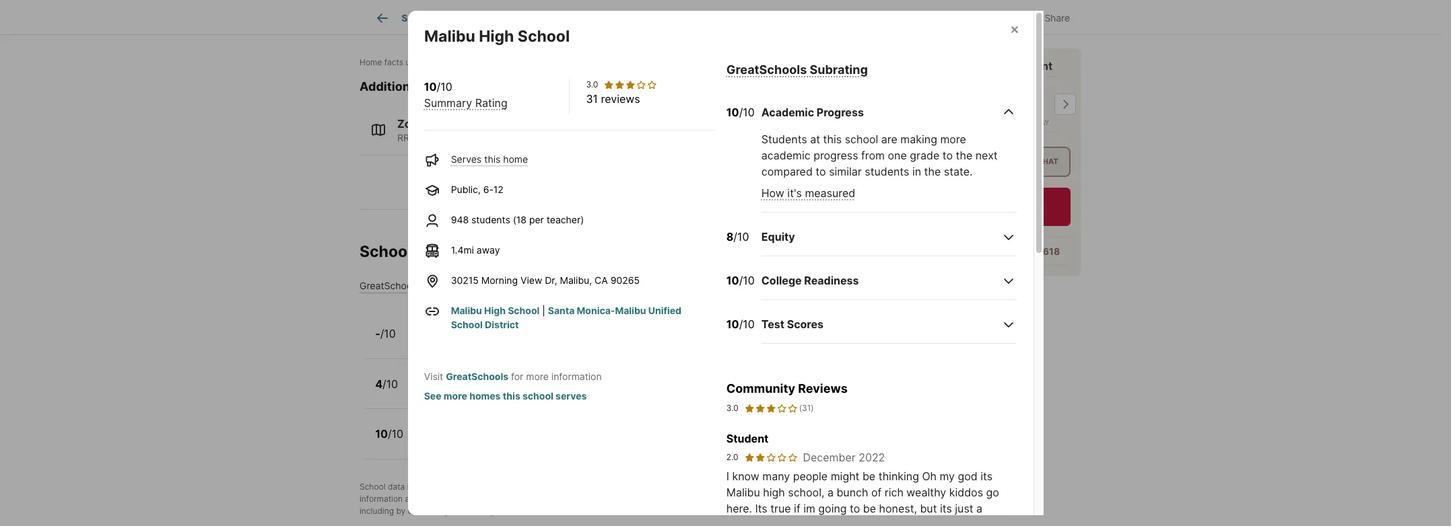 Task type: vqa. For each thing, say whether or not it's contained in the screenshot.
top Rating
yes



Task type: locate. For each thing, give the bounding box(es) containing it.
malibu inside i know many people might be thinking oh my god its malibu high school, a bunch of rich wealthy kiddos go here. its true if im going to be honest, but its just a regular school. bad teachers and everything. the sch
[[727, 486, 760, 500]]

0 horizontal spatial redfin
[[615, 482, 639, 492]]

compared
[[762, 165, 813, 179]]

0 vertical spatial 3.0
[[586, 79, 598, 89]]

information
[[552, 371, 602, 382], [360, 494, 403, 504]]

ask a question link
[[895, 246, 963, 257]]

2 horizontal spatial school
[[845, 133, 879, 146]]

rating inside 10 /10 summary rating
[[475, 96, 508, 110]]

grade
[[910, 149, 940, 162]]

their up themselves.
[[557, 494, 574, 504]]

serves inside point dume elementary school public, k-5 • serves this home • 0.5mi
[[471, 387, 502, 398]]

1 vertical spatial redfin
[[615, 482, 639, 492]]

by right including
[[396, 506, 406, 517]]

10 inside 10 /10 summary rating
[[424, 80, 437, 93]]

4
[[1013, 90, 1030, 120], [375, 378, 383, 391]]

0 vertical spatial students
[[865, 165, 910, 179]]

college readiness button
[[762, 262, 1017, 301]]

948
[[451, 214, 469, 225]]

single-
[[471, 132, 503, 144]]

district
[[485, 319, 519, 330]]

1.4mi
[[451, 244, 474, 256], [560, 336, 584, 348]]

tour down are
[[890, 157, 911, 167]]

1 vertical spatial public,
[[413, 336, 443, 348]]

be up of
[[863, 470, 876, 483]]

at left 2:00
[[997, 210, 1005, 220]]

to up teachers
[[850, 502, 860, 516]]

| inside malibu high school dialog
[[542, 305, 545, 316]]

0 horizontal spatial 1.4mi
[[451, 244, 474, 256]]

malibu
[[424, 27, 475, 46], [451, 305, 482, 316], [615, 305, 646, 316], [413, 322, 449, 335], [727, 486, 760, 500]]

0 horizontal spatial information
[[360, 494, 403, 504]]

• right "n/a"
[[465, 336, 470, 348]]

1.4mi inside malibu high school dialog
[[451, 244, 474, 256]]

0 vertical spatial summary
[[424, 96, 472, 110]]

malibu up "n/a"
[[413, 322, 449, 335]]

0 horizontal spatial school
[[523, 390, 554, 402]]

serves down single-
[[451, 153, 482, 165]]

4 down agent
[[1013, 90, 1030, 120]]

1 vertical spatial serves
[[473, 336, 503, 348]]

10
[[424, 80, 437, 93], [727, 106, 739, 119], [727, 274, 739, 288], [727, 318, 739, 331], [375, 428, 388, 441]]

first
[[468, 494, 483, 504]]

many
[[763, 470, 790, 483]]

school right the or
[[789, 494, 814, 504]]

video
[[1012, 157, 1036, 167]]

and up desired
[[721, 482, 736, 492]]

2 vertical spatial by
[[396, 506, 406, 517]]

greatschools inside , a nonprofit organization. redfin recommends buyers and renters use greatschools information and ratings as a
[[783, 482, 835, 492]]

additional resources
[[360, 79, 483, 93]]

1 horizontal spatial family,
[[559, 132, 590, 144]]

school down for
[[523, 390, 554, 402]]

state.
[[944, 165, 973, 179]]

0 vertical spatial be
[[863, 470, 876, 483]]

desired
[[716, 494, 745, 504]]

1 vertical spatial the
[[924, 165, 941, 179]]

4 /10
[[375, 378, 398, 391]]

, a nonprofit organization. redfin recommends buyers and renters use greatschools information and ratings as a
[[360, 482, 835, 504]]

going
[[819, 502, 847, 516]]

school inside point dume elementary school public, k-5 • serves this home • 0.5mi
[[539, 372, 575, 385]]

to
[[943, 149, 953, 162], [816, 165, 826, 179], [646, 494, 653, 504], [850, 502, 860, 516]]

permitted:
[[422, 132, 468, 144]]

1 vertical spatial summary
[[422, 280, 464, 292]]

measured
[[805, 187, 856, 200]]

/10 left point
[[383, 378, 398, 391]]

1 vertical spatial home
[[525, 336, 550, 348]]

schools down conduct
[[512, 506, 541, 517]]

visit greatschools for more information
[[424, 371, 602, 382]]

information up 0.5mi
[[552, 371, 602, 382]]

by up as on the bottom left of the page
[[452, 482, 461, 492]]

redfin inside , a nonprofit organization. redfin recommends buyers and renters use greatschools information and ratings as a
[[615, 482, 639, 492]]

0 vertical spatial redfin
[[943, 59, 977, 73]]

summary down resources
[[424, 96, 472, 110]]

n/a
[[445, 336, 462, 348]]

and
[[721, 482, 736, 492], [405, 494, 419, 504], [507, 494, 521, 504], [451, 506, 465, 517], [875, 518, 894, 527]]

1 vertical spatial its
[[940, 502, 952, 516]]

to inside i know many people might be thinking oh my god its malibu high school, a bunch of rich wealthy kiddos go here. its true if im going to be honest, but its just a regular school. bad teachers and everything. the sch
[[850, 502, 860, 516]]

0 vertical spatial home
[[503, 153, 528, 165]]

rating 3.0 out of 5 element down community
[[744, 403, 798, 415]]

1 vertical spatial at
[[997, 210, 1005, 220]]

0 vertical spatial by
[[440, 57, 449, 67]]

1 vertical spatial high
[[484, 305, 506, 316]]

0 horizontal spatial schools
[[512, 506, 541, 517]]

public, left "6-"
[[451, 184, 481, 195]]

tour left with
[[882, 59, 906, 73]]

5
[[455, 387, 461, 398]]

of
[[872, 486, 882, 500]]

students down one
[[865, 165, 910, 179]]

greatschools down the schools
[[360, 280, 420, 292]]

high up district
[[484, 305, 506, 316]]

their down buyers
[[697, 494, 714, 504]]

| inside 'zoning rr1 | permitted: single-family, two-family, adu, commercial'
[[416, 132, 420, 144]]

be down of
[[863, 502, 876, 516]]

0 horizontal spatial |
[[416, 132, 420, 144]]

own
[[577, 494, 593, 504]]

1 horizontal spatial information
[[552, 371, 602, 382]]

malibu for malibu middle public, n/a • serves this home • 1.4mi
[[413, 322, 449, 335]]

1 horizontal spatial more
[[526, 371, 549, 382]]

2 vertical spatial the
[[497, 506, 509, 517]]

malibu down "search"
[[424, 27, 475, 46]]

1 horizontal spatial rating 3.0 out of 5 element
[[744, 403, 798, 415]]

1 horizontal spatial their
[[697, 494, 714, 504]]

chat
[[1038, 157, 1059, 167]]

students left (18
[[471, 214, 510, 225]]

1 horizontal spatial 4
[[1013, 90, 1030, 120]]

1 vertical spatial 1.4mi
[[560, 336, 584, 348]]

2 vertical spatial school
[[789, 494, 814, 504]]

at up progress
[[810, 133, 820, 146]]

buyers
[[693, 482, 719, 492]]

a right as on the bottom left of the page
[[461, 494, 466, 504]]

more up person
[[941, 133, 966, 146]]

and down as on the bottom left of the page
[[451, 506, 465, 517]]

1 vertical spatial school
[[523, 390, 554, 402]]

and inside i know many people might be thinking oh my god its malibu high school, a bunch of rich wealthy kiddos go here. its true if im going to be honest, but its just a regular school. bad teachers and everything. the sch
[[875, 518, 894, 527]]

morning
[[481, 275, 518, 286]]

data
[[388, 482, 405, 492]]

the down the grade
[[924, 165, 941, 179]]

•
[[465, 336, 470, 348], [553, 336, 558, 348], [463, 387, 468, 398], [551, 387, 556, 398]]

(18
[[513, 214, 527, 225]]

1 vertical spatial rating
[[467, 280, 495, 292]]

pm
[[1026, 210, 1038, 220]]

home inside the malibu middle public, n/a • serves this home • 1.4mi
[[525, 336, 550, 348]]

updated
[[406, 57, 438, 67]]

malibu for malibu high school
[[424, 27, 475, 46]]

home down for
[[523, 387, 548, 398]]

serves inside the malibu middle public, n/a • serves this home • 1.4mi
[[473, 336, 503, 348]]

rating up malibu high school link
[[467, 280, 495, 292]]

/10 inside 10 /10 summary rating
[[437, 80, 452, 93]]

to down recommends
[[646, 494, 653, 504]]

academic progress button
[[762, 94, 1017, 131]]

public, down point
[[413, 387, 443, 398]]

malibu high school dialog
[[408, 11, 1044, 527]]

family, left adu,
[[559, 132, 590, 144]]

10 /10 left academic at right top
[[727, 106, 755, 119]]

0 vertical spatial information
[[552, 371, 602, 382]]

1.4mi left 'away' on the left top
[[451, 244, 474, 256]]

how it's measured
[[762, 187, 856, 200]]

two-
[[536, 132, 559, 144]]

high
[[479, 27, 514, 46], [484, 305, 506, 316]]

10 down updated
[[424, 80, 437, 93]]

greatschools link
[[446, 371, 509, 382]]

0 vertical spatial high
[[479, 27, 514, 46]]

10 left test
[[727, 318, 739, 331]]

tour left the via
[[974, 157, 995, 167]]

0 horizontal spatial students
[[471, 214, 510, 225]]

homes
[[470, 390, 501, 402]]

/10 up 4 /10
[[380, 327, 396, 341]]

2 horizontal spatial by
[[452, 482, 461, 492]]

this inside point dume elementary school public, k-5 • serves this home • 0.5mi
[[504, 387, 521, 398]]

0 horizontal spatial family,
[[503, 132, 534, 144]]

0 horizontal spatial by
[[396, 506, 406, 517]]

school.
[[765, 518, 802, 527]]

next image
[[1055, 94, 1076, 115]]

2022
[[859, 451, 885, 465]]

by right updated
[[440, 57, 449, 67]]

1 horizontal spatial |
[[542, 305, 545, 316]]

2.0
[[727, 452, 739, 462]]

k-
[[445, 387, 455, 398]]

if
[[794, 502, 801, 516]]

facts
[[384, 57, 403, 67]]

this inside students at this school are making more academic progress from one grade to the next compared to similar students in the state.
[[823, 133, 842, 146]]

rating
[[475, 96, 508, 110], [467, 280, 495, 292]]

a
[[934, 59, 940, 73], [915, 246, 920, 257], [519, 482, 524, 492], [828, 486, 834, 500], [461, 494, 466, 504], [977, 502, 983, 516]]

high for malibu high school |
[[484, 305, 506, 316]]

similar
[[829, 165, 862, 179]]

1 vertical spatial |
[[542, 305, 545, 316]]

0 vertical spatial 4
[[1013, 90, 1030, 120]]

by
[[440, 57, 449, 67], [452, 482, 461, 492], [396, 506, 406, 517]]

more down "dume"
[[444, 390, 467, 402]]

0 vertical spatial 1.4mi
[[451, 244, 474, 256]]

0 vertical spatial its
[[981, 470, 993, 483]]

2 horizontal spatial the
[[956, 149, 973, 162]]

1 horizontal spatial the
[[924, 165, 941, 179]]

person
[[923, 157, 953, 167]]

4 left point
[[375, 378, 383, 391]]

1 vertical spatial 4
[[375, 378, 383, 391]]

1 horizontal spatial 1.4mi
[[560, 336, 584, 348]]

1 vertical spatial by
[[452, 482, 461, 492]]

0 horizontal spatial 4
[[375, 378, 383, 391]]

and down honest,
[[875, 518, 894, 527]]

premier
[[979, 59, 1020, 73]]

at inside button
[[997, 210, 1005, 220]]

summary down 1.4mi away
[[422, 280, 464, 292]]

0 vertical spatial more
[[941, 133, 966, 146]]

home down 'santa monica-malibu unified school district'
[[525, 336, 550, 348]]

school data is provided by greatschools
[[360, 482, 515, 492]]

to down progress
[[816, 165, 826, 179]]

a up "going" on the bottom right
[[828, 486, 834, 500]]

districts,
[[816, 494, 849, 504]]

its up go
[[981, 470, 993, 483]]

schools down renters
[[747, 494, 776, 504]]

students
[[865, 165, 910, 179], [471, 214, 510, 225]]

rating up single-
[[475, 96, 508, 110]]

serves inside malibu high school dialog
[[451, 153, 482, 165]]

how it's measured link
[[762, 187, 856, 200]]

0 vertical spatial serves
[[451, 153, 482, 165]]

rating 3.0 out of 5 element up reviews
[[604, 79, 658, 90]]

point dume elementary school public, k-5 • serves this home • 0.5mi
[[413, 372, 583, 398]]

297-
[[1015, 246, 1037, 257]]

malibu down know
[[727, 486, 760, 500]]

and down 'is' at the bottom of the page
[[405, 494, 419, 504]]

more right for
[[526, 371, 549, 382]]

ca
[[595, 275, 608, 286]]

redfin right with
[[943, 59, 977, 73]]

0 horizontal spatial the
[[497, 506, 509, 517]]

rating 3.0 out of 5 element
[[604, 79, 658, 90], [744, 403, 798, 415]]

- /10
[[375, 327, 396, 341]]

the inside first step, and conduct their own investigation to determine their desired schools or school districts, including by contacting and visiting the schools themselves.
[[497, 506, 509, 517]]

school inside students at this school are making more academic progress from one grade to the next compared to similar students in the state.
[[845, 133, 879, 146]]

but
[[920, 502, 937, 516]]

malibu up middle
[[451, 305, 482, 316]]

view
[[521, 275, 542, 286]]

high for malibu high school
[[479, 27, 514, 46]]

1 horizontal spatial schools
[[747, 494, 776, 504]]

0 vertical spatial rating 3.0 out of 5 element
[[604, 79, 658, 90]]

1 horizontal spatial 3.0
[[727, 403, 739, 413]]

next
[[915, 210, 932, 220]]

home
[[360, 57, 382, 67]]

0 horizontal spatial at
[[810, 133, 820, 146]]

next available: today at 2:00 pm button
[[882, 188, 1071, 226]]

1 vertical spatial be
[[863, 502, 876, 516]]

including
[[360, 506, 394, 517]]

home inside point dume elementary school public, k-5 • serves this home • 0.5mi
[[523, 387, 548, 398]]

information up including
[[360, 494, 403, 504]]

/10 up summary rating link
[[437, 80, 452, 93]]

its right but
[[940, 502, 952, 516]]

0 vertical spatial public,
[[451, 184, 481, 195]]

resources
[[423, 79, 483, 93]]

greatschools up im
[[783, 482, 835, 492]]

• down santa monica-malibu unified school district link
[[553, 336, 558, 348]]

greatschools subrating link
[[727, 62, 868, 77]]

0.5mi
[[559, 387, 583, 398]]

december 2022
[[803, 451, 885, 465]]

3.0
[[586, 79, 598, 89], [727, 403, 739, 413]]

summary inside 10 /10 summary rating
[[424, 96, 472, 110]]

public, inside point dume elementary school public, k-5 • serves this home • 0.5mi
[[413, 387, 443, 398]]

3.0 up student
[[727, 403, 739, 413]]

1 their from the left
[[557, 494, 574, 504]]

malibu inside the malibu middle public, n/a • serves this home • 1.4mi
[[413, 322, 449, 335]]

2 vertical spatial public,
[[413, 387, 443, 398]]

1 horizontal spatial school
[[789, 494, 814, 504]]

public, left "n/a"
[[413, 336, 443, 348]]

0 horizontal spatial more
[[444, 390, 467, 402]]

0 horizontal spatial its
[[940, 502, 952, 516]]

greatschools summary rating link
[[360, 280, 495, 292]]

for
[[511, 371, 524, 382]]

im
[[804, 502, 816, 516]]

in inside list box
[[913, 157, 921, 167]]

community
[[727, 382, 795, 396]]

provided
[[416, 482, 449, 492]]

1 vertical spatial rating 3.0 out of 5 element
[[744, 403, 798, 415]]

1 vertical spatial information
[[360, 494, 403, 504]]

0 horizontal spatial their
[[557, 494, 574, 504]]

and down ,
[[507, 494, 521, 504]]

greatschools up homes
[[446, 371, 509, 382]]

1 horizontal spatial by
[[440, 57, 449, 67]]

serves down greatschools link
[[471, 387, 502, 398]]

it's
[[788, 187, 802, 200]]

family, left 'two-'
[[503, 132, 534, 144]]

0 vertical spatial at
[[810, 133, 820, 146]]

my
[[940, 470, 955, 483]]

0 vertical spatial rating
[[475, 96, 508, 110]]

serves down district
[[473, 336, 503, 348]]

list box containing tour in person
[[882, 147, 1071, 177]]

monica-
[[577, 305, 615, 316]]

2 horizontal spatial more
[[941, 133, 966, 146]]

in right one
[[913, 157, 921, 167]]

2 vertical spatial home
[[523, 387, 548, 398]]

high up 10 /10 summary rating
[[479, 27, 514, 46]]

a right ,
[[519, 482, 524, 492]]

malibu down 90265
[[615, 305, 646, 316]]

test
[[762, 318, 785, 331]]

just
[[955, 502, 974, 516]]

redfin up investigation at the bottom left of page
[[615, 482, 639, 492]]

1 horizontal spatial students
[[865, 165, 910, 179]]

0 vertical spatial the
[[956, 149, 973, 162]]

1 vertical spatial students
[[471, 214, 510, 225]]

0 vertical spatial |
[[416, 132, 420, 144]]

tab
[[449, 2, 521, 34], [521, 2, 622, 34], [622, 2, 729, 34], [729, 2, 796, 34]]

10 down 8
[[727, 274, 739, 288]]

2 vertical spatial serves
[[471, 387, 502, 398]]

in down the grade
[[913, 165, 921, 179]]

community reviews
[[727, 382, 848, 396]]

school up from
[[845, 133, 879, 146]]

the up state.
[[956, 149, 973, 162]]

school inside first step, and conduct their own investigation to determine their desired schools or school districts, including by contacting and visiting the schools themselves.
[[789, 494, 814, 504]]

None button
[[949, 75, 1003, 134], [890, 76, 944, 133], [1009, 76, 1063, 133], [949, 75, 1003, 134], [890, 76, 944, 133], [1009, 76, 1063, 133]]

1 horizontal spatial at
[[997, 210, 1005, 220]]

| right rr1
[[416, 132, 420, 144]]

/10 left academic at right top
[[739, 106, 755, 119]]

a right with
[[934, 59, 940, 73]]

the down step,
[[497, 506, 509, 517]]

0 vertical spatial school
[[845, 133, 879, 146]]

list box
[[882, 147, 1071, 177]]

4 inside 4 saturday
[[1013, 90, 1030, 120]]

1 vertical spatial more
[[526, 371, 549, 382]]



Task type: describe. For each thing, give the bounding box(es) containing it.
4 for saturday
[[1013, 90, 1030, 120]]

ask
[[895, 246, 912, 257]]

scores
[[787, 318, 824, 331]]

,
[[515, 482, 517, 492]]

/10 down 4 /10
[[388, 428, 404, 441]]

by inside first step, and conduct their own investigation to determine their desired schools or school districts, including by contacting and visiting the schools themselves.
[[396, 506, 406, 517]]

tour for tour with a redfin premier agent
[[882, 59, 906, 73]]

december
[[803, 451, 856, 465]]

one
[[888, 149, 907, 162]]

1 vertical spatial 3.0
[[727, 403, 739, 413]]

greatschools up step,
[[463, 482, 515, 492]]

malibu high school link
[[451, 305, 540, 316]]

home facts updated by
[[360, 57, 451, 67]]

tour in person
[[890, 157, 953, 167]]

rich
[[885, 486, 904, 500]]

10 down 4 /10
[[375, 428, 388, 441]]

academic progress
[[762, 106, 864, 119]]

1 tab from the left
[[449, 2, 521, 34]]

middle
[[451, 322, 487, 335]]

next
[[976, 149, 998, 162]]

10 /10 left college
[[727, 274, 755, 288]]

next available: today at 2:00 pm
[[915, 210, 1038, 220]]

conduct
[[523, 494, 555, 504]]

step,
[[485, 494, 505, 504]]

more inside students at this school are making more academic progress from one grade to the next compared to similar students in the state.
[[941, 133, 966, 146]]

rr1
[[397, 132, 414, 144]]

its
[[755, 502, 768, 516]]

at inside students at this school are making more academic progress from one grade to the next compared to similar students in the state.
[[810, 133, 820, 146]]

students inside students at this school are making more academic progress from one grade to the next compared to similar students in the state.
[[865, 165, 910, 179]]

are
[[882, 133, 898, 146]]

malibu for malibu high school |
[[451, 305, 482, 316]]

unified
[[648, 305, 682, 316]]

the for districts,
[[497, 506, 509, 517]]

public, inside the malibu middle public, n/a • serves this home • 1.4mi
[[413, 336, 443, 348]]

30215
[[451, 275, 479, 286]]

rating 2.0 out of 5 element
[[744, 452, 798, 463]]

home inside malibu high school dialog
[[503, 153, 528, 165]]

• left 0.5mi
[[551, 387, 556, 398]]

public, 6-12
[[451, 184, 504, 195]]

in inside students at this school are making more academic progress from one grade to the next compared to similar students in the state.
[[913, 165, 921, 179]]

test scores button
[[762, 306, 1017, 344]]

academic
[[762, 106, 814, 119]]

bunch
[[837, 486, 869, 500]]

contacting
[[408, 506, 449, 517]]

themselves.
[[543, 506, 589, 517]]

everything.
[[897, 518, 954, 527]]

schools
[[360, 242, 421, 261]]

0 horizontal spatial 3.0
[[586, 79, 598, 89]]

(424)
[[987, 246, 1013, 257]]

information inside malibu high school dialog
[[552, 371, 602, 382]]

see
[[424, 390, 442, 402]]

use
[[767, 482, 781, 492]]

information inside , a nonprofit organization. redfin recommends buyers and renters use greatschools information and ratings as a
[[360, 494, 403, 504]]

subrating
[[810, 62, 868, 77]]

oh
[[922, 470, 937, 483]]

0 horizontal spatial rating 3.0 out of 5 element
[[604, 79, 658, 90]]

people
[[793, 470, 828, 483]]

the for next
[[924, 165, 941, 179]]

tour for tour in person
[[890, 157, 911, 167]]

share button
[[1015, 3, 1082, 31]]

tour for tour via video chat
[[974, 157, 995, 167]]

students at this school are making more academic progress from one grade to the next compared to similar students in the state.
[[762, 133, 998, 179]]

see more homes this school serves link
[[424, 390, 587, 402]]

greatschools up academic at right top
[[727, 62, 807, 77]]

-
[[375, 327, 380, 341]]

1 family, from the left
[[503, 132, 534, 144]]

true
[[771, 502, 791, 516]]

3 tab from the left
[[622, 2, 729, 34]]

saturday
[[1013, 119, 1050, 127]]

organization.
[[563, 482, 612, 492]]

malibu middle public, n/a • serves this home • 1.4mi
[[413, 322, 584, 348]]

zoning
[[397, 117, 434, 131]]

to up state.
[[943, 149, 953, 162]]

elementary
[[476, 372, 536, 385]]

1 horizontal spatial redfin
[[943, 59, 977, 73]]

10 /10 down 4 /10
[[375, 428, 404, 441]]

progress
[[814, 149, 859, 162]]

malibu high school |
[[451, 305, 548, 316]]

10 left academic at right top
[[727, 106, 739, 119]]

2 tab from the left
[[521, 2, 622, 34]]

public, inside malibu high school dialog
[[451, 184, 481, 195]]

1 vertical spatial schools
[[512, 506, 541, 517]]

away
[[477, 244, 500, 256]]

this inside the malibu middle public, n/a • serves this home • 1.4mi
[[506, 336, 522, 348]]

10 /10 summary rating
[[424, 80, 508, 110]]

2 vertical spatial more
[[444, 390, 467, 402]]

renters
[[738, 482, 765, 492]]

/10 left college
[[739, 274, 755, 288]]

i
[[727, 470, 729, 483]]

dr,
[[545, 275, 557, 286]]

here.
[[727, 502, 752, 516]]

school inside 'santa monica-malibu unified school district'
[[451, 319, 483, 330]]

8 /10
[[727, 230, 749, 244]]

1 horizontal spatial its
[[981, 470, 993, 483]]

a right ask at the right of the page
[[915, 246, 920, 257]]

10 /10 left test
[[727, 318, 755, 331]]

2 their from the left
[[697, 494, 714, 504]]

30215 morning view dr, malibu, ca 90265
[[451, 275, 640, 286]]

santa monica-malibu unified school district link
[[451, 305, 682, 330]]

2 family, from the left
[[559, 132, 590, 144]]

ask a question
[[895, 246, 963, 257]]

bad
[[805, 518, 824, 527]]

(31)
[[799, 403, 814, 413]]

malibu inside 'santa monica-malibu unified school district'
[[615, 305, 646, 316]]

a right just
[[977, 502, 983, 516]]

making
[[901, 133, 938, 146]]

to inside first step, and conduct their own investigation to determine their desired schools or school districts, including by contacting and visiting the schools themselves.
[[646, 494, 653, 504]]

dume
[[443, 372, 474, 385]]

4 for /10
[[375, 378, 383, 391]]

ratings
[[422, 494, 448, 504]]

question
[[922, 246, 963, 257]]

malibu high school element
[[424, 11, 586, 46]]

search tab list
[[360, 0, 807, 34]]

available:
[[934, 210, 970, 220]]

/10 left equity
[[734, 230, 749, 244]]

4 tab from the left
[[729, 2, 796, 34]]

progress
[[817, 106, 864, 119]]

0 vertical spatial schools
[[747, 494, 776, 504]]

(424) 297-5618
[[987, 246, 1061, 257]]

serves this home link
[[451, 153, 528, 165]]

• right 5 on the bottom of page
[[463, 387, 468, 398]]

search
[[402, 12, 434, 24]]

greatschools summary rating
[[360, 280, 495, 292]]

college readiness
[[762, 274, 859, 288]]

/10 left test
[[739, 318, 755, 331]]

4 saturday
[[1013, 90, 1050, 127]]

1.4mi inside the malibu middle public, n/a • serves this home • 1.4mi
[[560, 336, 584, 348]]

santa monica-malibu unified school district
[[451, 305, 682, 330]]

adu,
[[593, 132, 615, 144]]



